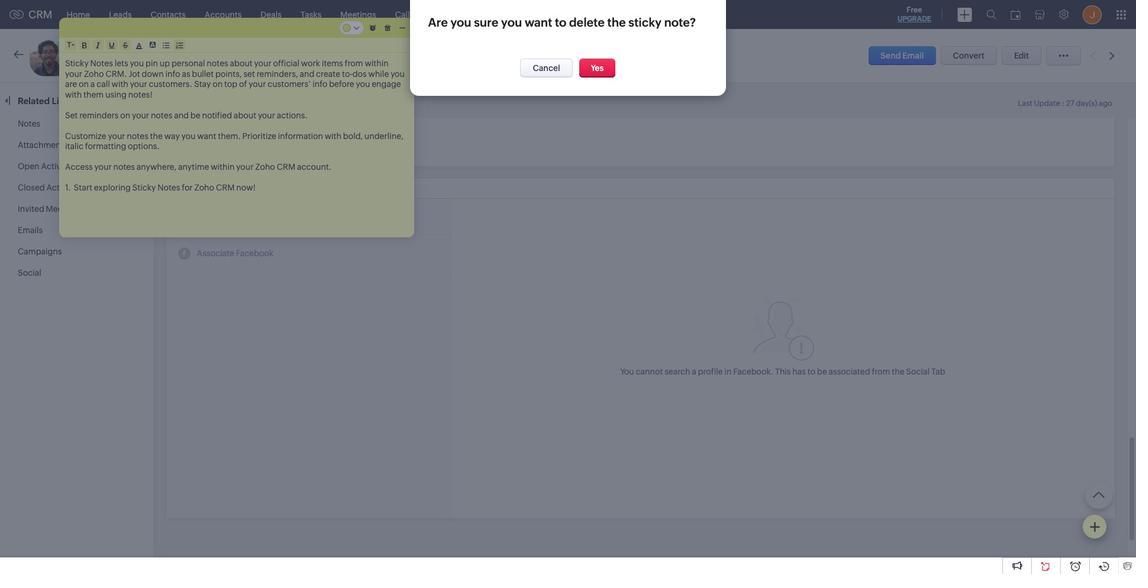 Task type: locate. For each thing, give the bounding box(es) containing it.
with down "crm."
[[112, 79, 128, 89]]

zoho up call
[[84, 69, 104, 78]]

on left the top
[[213, 79, 223, 89]]

info down "create"
[[313, 79, 328, 89]]

about inside sticky notes lets you pin up personal notes about your official work items from within your zoho crm. jot down info as bullet points, set reminders, and create to-dos while you are on a call with your customers. stay on top of your customers' info before you engage with them using notes!
[[230, 59, 253, 68]]

tasks
[[301, 10, 322, 19]]

yes
[[591, 63, 604, 73]]

to right the has
[[808, 367, 816, 376]]

you cannot search a profile in facebook . this has to be associated from the social tab
[[621, 367, 946, 376]]

0 horizontal spatial crm
[[28, 8, 52, 21]]

campaigns right reports link
[[482, 10, 526, 19]]

from right "associated" at the bottom right of page
[[872, 367, 891, 376]]

yes button
[[579, 59, 616, 78]]

notes up way
[[151, 110, 172, 120]]

has
[[793, 367, 806, 376]]

1 vertical spatial about
[[234, 110, 256, 120]]

dos
[[353, 69, 367, 78]]

1 horizontal spatial crm
[[216, 183, 235, 192]]

campaigns link right 'reports'
[[473, 0, 536, 29]]

notes down related
[[18, 119, 40, 128]]

with
[[112, 79, 128, 89], [65, 90, 82, 99], [325, 131, 342, 141]]

a left 'profile'
[[692, 367, 697, 376]]

1 horizontal spatial want
[[525, 15, 553, 29]]

down
[[142, 69, 164, 78]]

meetings
[[341, 10, 376, 19], [46, 204, 82, 214]]

info
[[165, 69, 180, 78], [313, 79, 328, 89]]

the inside customize your notes the way you want them. prioritize information with bold, underline, italic formatting options.
[[150, 131, 163, 141]]

your up formatting
[[108, 131, 125, 141]]

send email button
[[869, 46, 936, 65]]

the left sticky
[[608, 15, 626, 29]]

1 vertical spatial within
[[211, 162, 235, 172]]

2 horizontal spatial the
[[892, 367, 905, 376]]

calendar image
[[1011, 10, 1021, 19]]

to left delete
[[555, 15, 567, 29]]

your up are
[[65, 69, 82, 78]]

1 vertical spatial crm
[[277, 162, 296, 172]]

and
[[300, 69, 315, 78], [174, 110, 189, 120]]

0 vertical spatial notes
[[90, 59, 113, 68]]

1 horizontal spatial facebook
[[734, 367, 771, 376]]

sticky up are
[[65, 59, 89, 68]]

2 vertical spatial campaigns
[[18, 247, 62, 256]]

1 horizontal spatial with
[[112, 79, 128, 89]]

0 vertical spatial facebook
[[236, 249, 274, 258]]

about up set at top
[[230, 59, 253, 68]]

2 vertical spatial the
[[892, 367, 905, 376]]

1 vertical spatial the
[[150, 131, 163, 141]]

0 horizontal spatial campaigns
[[18, 247, 62, 256]]

open activities link
[[18, 162, 77, 171]]

delete
[[569, 15, 605, 29]]

activities
[[41, 162, 77, 171], [46, 183, 82, 192]]

0 vertical spatial about
[[230, 59, 253, 68]]

2 horizontal spatial notes
[[158, 183, 180, 192]]

1 vertical spatial want
[[197, 131, 216, 141]]

0 horizontal spatial and
[[174, 110, 189, 120]]

be right the has
[[818, 367, 828, 376]]

home link
[[57, 0, 100, 29]]

and inside sticky notes lets you pin up personal notes about your official work items from within your zoho crm. jot down info as bullet points, set reminders, and create to-dos while you are on a call with your customers. stay on top of your customers' info before you engage with them using notes!
[[300, 69, 315, 78]]

0 horizontal spatial to
[[555, 15, 567, 29]]

set
[[244, 69, 255, 78]]

email
[[903, 51, 925, 60]]

1 vertical spatial and
[[174, 110, 189, 120]]

convert button
[[941, 46, 998, 65]]

list
[[52, 96, 67, 106]]

1 horizontal spatial the
[[608, 15, 626, 29]]

be down overview link
[[191, 110, 200, 120]]

as
[[182, 69, 190, 78]]

0 vertical spatial within
[[365, 59, 389, 68]]

call
[[97, 79, 110, 89]]

lets
[[115, 59, 128, 68]]

facebook right associate
[[236, 249, 274, 258]]

0 vertical spatial a
[[90, 79, 95, 89]]

1 horizontal spatial social
[[178, 183, 204, 193]]

social down emails link
[[18, 268, 41, 278]]

0 horizontal spatial sticky
[[65, 59, 89, 68]]

0 horizontal spatial a
[[90, 79, 95, 89]]

1 vertical spatial from
[[872, 367, 891, 376]]

related list
[[18, 96, 69, 106]]

info up customers. at the left of the page
[[165, 69, 180, 78]]

1 horizontal spatial meetings
[[341, 10, 376, 19]]

with inside customize your notes the way you want them. prioritize information with bold, underline, italic formatting options.
[[325, 131, 342, 141]]

cancel
[[533, 63, 561, 73]]

from for items
[[345, 59, 363, 68]]

facebook
[[236, 249, 274, 258], [734, 367, 771, 376]]

start
[[74, 183, 92, 192]]

:
[[1063, 99, 1065, 108]]

of
[[239, 79, 247, 89]]

your up now!
[[236, 162, 254, 172]]

2 horizontal spatial campaigns
[[482, 10, 526, 19]]

about up found
[[234, 110, 256, 120]]

from up dos
[[345, 59, 363, 68]]

notified
[[202, 110, 232, 120]]

0 vertical spatial be
[[191, 110, 200, 120]]

day(s)
[[1077, 99, 1098, 108]]

you right are
[[451, 15, 472, 29]]

2 horizontal spatial zoho
[[255, 162, 275, 172]]

on right are
[[79, 79, 89, 89]]

crm left "home" link
[[28, 8, 52, 21]]

about
[[230, 59, 253, 68], [234, 110, 256, 120]]

campaigns link
[[473, 0, 536, 29], [18, 247, 62, 256]]

reminder image
[[367, 20, 379, 36]]

campaigns down actions.
[[280, 130, 324, 139]]

0 horizontal spatial zoho
[[84, 69, 104, 78]]

with left bold,
[[325, 131, 342, 141]]

you up jot
[[130, 59, 144, 68]]

you right way
[[182, 131, 196, 141]]

crm left now!
[[216, 183, 235, 192]]

calls
[[395, 10, 414, 19]]

2 horizontal spatial with
[[325, 131, 342, 141]]

start exploring sticky notes for zoho crm now!
[[74, 183, 256, 192]]

zoho right for
[[194, 183, 214, 192]]

your
[[254, 59, 272, 68], [65, 69, 82, 78], [130, 79, 147, 89], [249, 79, 266, 89], [132, 110, 149, 120], [258, 110, 275, 120], [108, 131, 125, 141], [94, 162, 112, 172], [236, 162, 254, 172]]

zoho
[[84, 69, 104, 78], [255, 162, 275, 172], [194, 183, 214, 192]]

1 horizontal spatial from
[[872, 367, 891, 376]]

2 horizontal spatial social
[[907, 367, 930, 376]]

your inside customize your notes the way you want them. prioritize information with bold, underline, italic formatting options.
[[108, 131, 125, 141]]

official
[[273, 59, 300, 68]]

you inside customize your notes the way you want them. prioritize information with bold, underline, italic formatting options.
[[182, 131, 196, 141]]

within up while
[[365, 59, 389, 68]]

0 vertical spatial campaigns
[[482, 10, 526, 19]]

sure
[[474, 15, 499, 29]]

activities up closed activities link
[[41, 162, 77, 171]]

social down anytime
[[178, 183, 204, 193]]

and down work
[[300, 69, 315, 78]]

create
[[316, 69, 341, 78]]

this
[[776, 367, 791, 376]]

jot
[[129, 69, 140, 78]]

1 vertical spatial activities
[[46, 183, 82, 192]]

the left tab
[[892, 367, 905, 376]]

0 vertical spatial and
[[300, 69, 315, 78]]

a
[[90, 79, 95, 89], [692, 367, 697, 376]]

a up them
[[90, 79, 95, 89]]

sticky down the "anywhere,"
[[132, 183, 156, 192]]

about for notes
[[230, 59, 253, 68]]

social
[[178, 183, 204, 193], [18, 268, 41, 278], [907, 367, 930, 376]]

1 horizontal spatial be
[[818, 367, 828, 376]]

with down are
[[65, 90, 82, 99]]

search image
[[987, 9, 997, 20]]

0 vertical spatial activities
[[41, 162, 77, 171]]

social left tab
[[907, 367, 930, 376]]

deals
[[261, 10, 282, 19]]

1 vertical spatial meetings
[[46, 204, 82, 214]]

last
[[1019, 99, 1033, 108]]

0 horizontal spatial notes
[[18, 119, 40, 128]]

2 vertical spatial zoho
[[194, 183, 214, 192]]

within
[[365, 59, 389, 68], [211, 162, 235, 172]]

anytime
[[178, 162, 209, 172]]

2 vertical spatial with
[[325, 131, 342, 141]]

profile image
[[1084, 5, 1103, 24]]

0 vertical spatial sticky
[[65, 59, 89, 68]]

within down customize your notes the way you want them. prioritize information with bold, underline, italic formatting options.
[[211, 162, 235, 172]]

1 horizontal spatial within
[[365, 59, 389, 68]]

0 horizontal spatial facebook
[[236, 249, 274, 258]]

2 vertical spatial crm
[[216, 183, 235, 192]]

0 horizontal spatial from
[[345, 59, 363, 68]]

1 horizontal spatial campaigns link
[[473, 0, 536, 29]]

0 horizontal spatial want
[[197, 131, 216, 141]]

want up cancel 'button'
[[525, 15, 553, 29]]

before
[[329, 79, 354, 89]]

notes up the 'exploring'
[[113, 162, 135, 172]]

upgrade
[[898, 15, 932, 23]]

1 vertical spatial notes
[[18, 119, 40, 128]]

0 horizontal spatial within
[[211, 162, 235, 172]]

personal
[[172, 59, 205, 68]]

(sample)
[[223, 48, 274, 62]]

no
[[178, 130, 189, 139]]

from inside sticky notes lets you pin up personal notes about your official work items from within your zoho crm. jot down info as bullet points, set reminders, and create to-dos while you are on a call with your customers. stay on top of your customers' info before you engage with them using notes!
[[345, 59, 363, 68]]

1 vertical spatial social
[[18, 268, 41, 278]]

associate
[[197, 249, 234, 258]]

and up no at the left of the page
[[174, 110, 189, 120]]

no records found
[[178, 130, 245, 139]]

visits link
[[600, 0, 639, 29]]

want left them.
[[197, 131, 216, 141]]

florence
[[329, 51, 366, 61]]

mr. christopher maclead (sample) - rangoni of florence
[[80, 48, 366, 62]]

1 horizontal spatial a
[[692, 367, 697, 376]]

actions.
[[277, 110, 308, 120]]

points,
[[215, 69, 242, 78]]

1 vertical spatial campaigns
[[280, 130, 324, 139]]

to
[[555, 15, 567, 29], [808, 367, 816, 376]]

notes up "points,"
[[207, 59, 228, 68]]

meetings up reminder icon
[[341, 10, 376, 19]]

campaigns link down emails on the top left of page
[[18, 247, 62, 256]]

1 vertical spatial info
[[313, 79, 328, 89]]

within inside sticky notes lets you pin up personal notes about your official work items from within your zoho crm. jot down info as bullet points, set reminders, and create to-dos while you are on a call with your customers. stay on top of your customers' info before you engage with them using notes!
[[365, 59, 389, 68]]

campaigns down emails on the top left of page
[[18, 247, 62, 256]]

bold,
[[343, 131, 363, 141]]

overview link
[[180, 95, 219, 105]]

zoho up now!
[[255, 162, 275, 172]]

notes up "crm."
[[90, 59, 113, 68]]

0 vertical spatial zoho
[[84, 69, 104, 78]]

1 vertical spatial with
[[65, 90, 82, 99]]

activities down "access"
[[46, 183, 82, 192]]

0 horizontal spatial with
[[65, 90, 82, 99]]

on down using at the left of the page
[[120, 110, 130, 120]]

0 vertical spatial meetings
[[341, 10, 376, 19]]

1 horizontal spatial zoho
[[194, 183, 214, 192]]

0 horizontal spatial campaigns link
[[18, 247, 62, 256]]

account.
[[297, 162, 332, 172]]

meetings down closed activities
[[46, 204, 82, 214]]

contacts link
[[141, 0, 195, 29]]

send email
[[881, 51, 925, 60]]

invited meetings link
[[18, 204, 82, 214]]

0 horizontal spatial social
[[18, 268, 41, 278]]

sticky
[[629, 15, 662, 29]]

crm left account.
[[277, 162, 296, 172]]

while
[[369, 69, 389, 78]]

open
[[18, 162, 39, 171]]

1 horizontal spatial notes
[[90, 59, 113, 68]]

2 horizontal spatial crm
[[277, 162, 296, 172]]

note?
[[665, 15, 696, 29]]

1 horizontal spatial info
[[313, 79, 328, 89]]

stay
[[194, 79, 211, 89]]

from for associated
[[872, 367, 891, 376]]

0 horizontal spatial info
[[165, 69, 180, 78]]

search element
[[980, 0, 1004, 29]]

1 vertical spatial zoho
[[255, 162, 275, 172]]

you
[[621, 367, 635, 376]]

notes inside sticky notes lets you pin up personal notes about your official work items from within your zoho crm. jot down info as bullet points, set reminders, and create to-dos while you are on a call with your customers. stay on top of your customers' info before you engage with them using notes!
[[207, 59, 228, 68]]

sticky notes lets you pin up personal notes about your official work items from within your zoho crm. jot down info as bullet points, set reminders, and create to-dos while you are on a call with your customers. stay on top of your customers' info before you engage with them using notes!
[[65, 59, 407, 99]]

a inside sticky notes lets you pin up personal notes about your official work items from within your zoho crm. jot down info as bullet points, set reminders, and create to-dos while you are on a call with your customers. stay on top of your customers' info before you engage with them using notes!
[[90, 79, 95, 89]]

0 horizontal spatial meetings
[[46, 204, 82, 214]]

0 horizontal spatial the
[[150, 131, 163, 141]]

1 horizontal spatial and
[[300, 69, 315, 78]]

leads
[[109, 10, 132, 19]]

the
[[608, 15, 626, 29], [150, 131, 163, 141], [892, 367, 905, 376]]

0 vertical spatial from
[[345, 59, 363, 68]]

deals link
[[251, 0, 291, 29]]

the left way
[[150, 131, 163, 141]]

notes up 'options.'
[[127, 131, 148, 141]]

your down notes!
[[132, 110, 149, 120]]

notes!
[[128, 90, 153, 99]]

facebook right in
[[734, 367, 771, 376]]

information
[[278, 131, 323, 141]]

1 horizontal spatial to
[[808, 367, 816, 376]]

them
[[84, 90, 104, 99]]

1 vertical spatial sticky
[[132, 183, 156, 192]]

notes left for
[[158, 183, 180, 192]]



Task type: describe. For each thing, give the bounding box(es) containing it.
meetings link
[[331, 0, 386, 29]]

customers.
[[149, 79, 193, 89]]

your left '-'
[[254, 59, 272, 68]]

0 vertical spatial the
[[608, 15, 626, 29]]

to-
[[342, 69, 353, 78]]

1 horizontal spatial on
[[120, 110, 130, 120]]

you right sure
[[501, 15, 522, 29]]

rangoni
[[281, 51, 316, 61]]

associate facebook
[[197, 249, 274, 258]]

mr.
[[80, 48, 99, 62]]

1 horizontal spatial sticky
[[132, 183, 156, 192]]

2 horizontal spatial on
[[213, 79, 223, 89]]

calls link
[[386, 0, 424, 29]]

closed
[[18, 183, 45, 192]]

leads link
[[100, 0, 141, 29]]

items
[[322, 59, 343, 68]]

your up notes!
[[130, 79, 147, 89]]

27
[[1067, 99, 1075, 108]]

-
[[276, 51, 279, 61]]

activities for closed activities
[[46, 183, 82, 192]]

up
[[160, 59, 170, 68]]

related
[[18, 96, 50, 106]]

way
[[164, 131, 180, 141]]

associated
[[829, 367, 871, 376]]

documents
[[545, 10, 590, 19]]

1 vertical spatial a
[[692, 367, 697, 376]]

want inside customize your notes the way you want them. prioritize information with bold, underline, italic formatting options.
[[197, 131, 216, 141]]

overview
[[180, 95, 219, 105]]

emails link
[[18, 226, 43, 235]]

underline,
[[365, 131, 404, 141]]

projects
[[648, 10, 679, 19]]

documents link
[[536, 0, 600, 29]]

0 horizontal spatial on
[[79, 79, 89, 89]]

1 vertical spatial campaigns link
[[18, 247, 62, 256]]

open activities
[[18, 162, 77, 171]]

access
[[65, 162, 93, 172]]

your down set at top
[[249, 79, 266, 89]]

minimize image
[[397, 20, 409, 36]]

add
[[262, 130, 278, 139]]

profile element
[[1076, 0, 1110, 29]]

0 vertical spatial with
[[112, 79, 128, 89]]

reports link
[[424, 0, 473, 29]]

attachments link
[[18, 140, 68, 150]]

cannot
[[636, 367, 663, 376]]

set
[[65, 110, 78, 120]]

italic
[[65, 142, 84, 151]]

access your notes anywhere, anytime within your zoho crm account.
[[65, 162, 332, 172]]

maclead
[[172, 48, 220, 62]]

update
[[1035, 99, 1061, 108]]

contacts
[[151, 10, 186, 19]]

add campaigns link
[[253, 127, 333, 143]]

christopher
[[101, 48, 169, 62]]

exploring
[[94, 183, 131, 192]]

visits
[[609, 10, 629, 19]]

notes link
[[18, 119, 40, 128]]

invited
[[18, 204, 44, 214]]

activities for open activities
[[41, 162, 77, 171]]

notes inside customize your notes the way you want them. prioritize information with bold, underline, italic formatting options.
[[127, 131, 148, 141]]

crm link
[[9, 8, 52, 21]]

last update : 27 day(s) ago
[[1019, 99, 1113, 108]]

reports
[[433, 10, 463, 19]]

them.
[[218, 131, 241, 141]]

cancel button
[[521, 59, 573, 78]]

are
[[428, 15, 448, 29]]

create new sticky note image
[[1090, 522, 1101, 532]]

accounts link
[[195, 0, 251, 29]]

notes inside sticky notes lets you pin up personal notes about your official work items from within your zoho crm. jot down info as bullet points, set reminders, and create to-dos while you are on a call with your customers. stay on top of your customers' info before you engage with them using notes!
[[90, 59, 113, 68]]

create menu element
[[951, 0, 980, 29]]

2 vertical spatial social
[[907, 367, 930, 376]]

2 vertical spatial notes
[[158, 183, 180, 192]]

delete image
[[382, 20, 394, 36]]

top
[[224, 79, 238, 89]]

create menu image
[[958, 7, 973, 22]]

zoho inside sticky notes lets you pin up personal notes about your official work items from within your zoho crm. jot down info as bullet points, set reminders, and create to-dos while you are on a call with your customers. stay on top of your customers' info before you engage with them using notes!
[[84, 69, 104, 78]]

0 horizontal spatial be
[[191, 110, 200, 120]]

0 vertical spatial want
[[525, 15, 553, 29]]

your down formatting
[[94, 162, 112, 172]]

ago
[[1100, 99, 1113, 108]]

next record image
[[1110, 52, 1118, 60]]

0 vertical spatial to
[[555, 15, 567, 29]]

customize
[[65, 131, 106, 141]]

pin
[[146, 59, 158, 68]]

attachments
[[18, 140, 68, 150]]

add campaigns
[[262, 130, 324, 139]]

1 vertical spatial facebook
[[734, 367, 771, 376]]

1 vertical spatial to
[[808, 367, 816, 376]]

0 vertical spatial info
[[165, 69, 180, 78]]

edit button
[[1002, 46, 1042, 65]]

0 vertical spatial crm
[[28, 8, 52, 21]]

reminders
[[80, 110, 119, 120]]

prioritize
[[243, 131, 277, 141]]

1 horizontal spatial campaigns
[[280, 130, 324, 139]]

you down dos
[[356, 79, 370, 89]]

you up engage
[[391, 69, 405, 78]]

1 vertical spatial be
[[818, 367, 828, 376]]

closed activities link
[[18, 183, 82, 192]]

0 vertical spatial campaigns link
[[473, 0, 536, 29]]

now!
[[236, 183, 256, 192]]

are
[[65, 79, 77, 89]]

0 vertical spatial social
[[178, 183, 204, 193]]

invited meetings
[[18, 204, 82, 214]]

in
[[725, 367, 732, 376]]

convert
[[954, 51, 985, 60]]

your up add
[[258, 110, 275, 120]]

about for notified
[[234, 110, 256, 120]]

tasks link
[[291, 0, 331, 29]]

for
[[182, 183, 193, 192]]

set reminders on your notes and be notified about your actions.
[[65, 110, 308, 120]]

social link
[[18, 268, 41, 278]]

sticky inside sticky notes lets you pin up personal notes about your official work items from within your zoho crm. jot down info as bullet points, set reminders, and create to-dos while you are on a call with your customers. stay on top of your customers' info before you engage with them using notes!
[[65, 59, 89, 68]]

profile
[[698, 367, 723, 376]]



Task type: vqa. For each thing, say whether or not it's contained in the screenshot.
them.
yes



